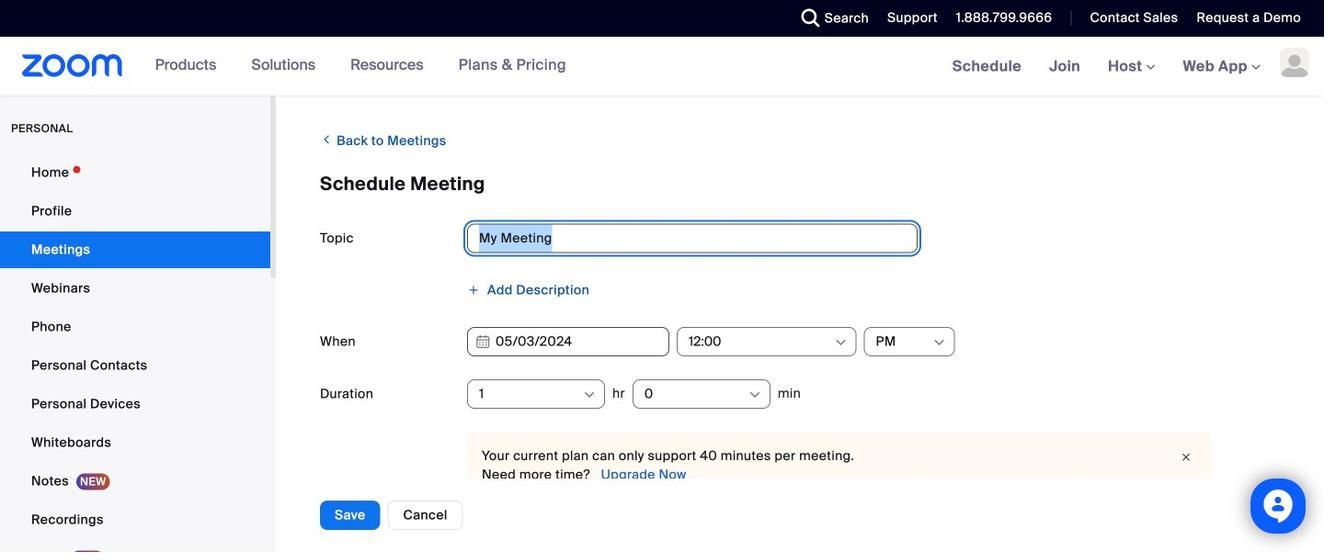 Task type: locate. For each thing, give the bounding box(es) containing it.
1 horizontal spatial show options image
[[748, 388, 763, 403]]

show options image down choose date text field
[[582, 388, 597, 403]]

1 show options image from the left
[[582, 388, 597, 403]]

banner
[[0, 37, 1325, 97]]

0 horizontal spatial show options image
[[582, 388, 597, 403]]

show options image
[[582, 388, 597, 403], [748, 388, 763, 403]]

show options image down select start time text box
[[748, 388, 763, 403]]

product information navigation
[[123, 37, 580, 96]]

select start time text field
[[689, 328, 833, 356]]

left image
[[320, 131, 333, 149]]

add image
[[467, 284, 480, 297]]



Task type: describe. For each thing, give the bounding box(es) containing it.
2 show options image from the left
[[748, 388, 763, 403]]

meetings navigation
[[939, 37, 1325, 97]]

zoom logo image
[[22, 54, 123, 77]]

personal menu menu
[[0, 155, 271, 553]]

My Meeting text field
[[467, 224, 918, 253]]

choose date text field
[[467, 328, 670, 357]]

profile picture image
[[1281, 48, 1310, 77]]

close image
[[1176, 449, 1198, 467]]



Task type: vqa. For each thing, say whether or not it's contained in the screenshot.
Started
no



